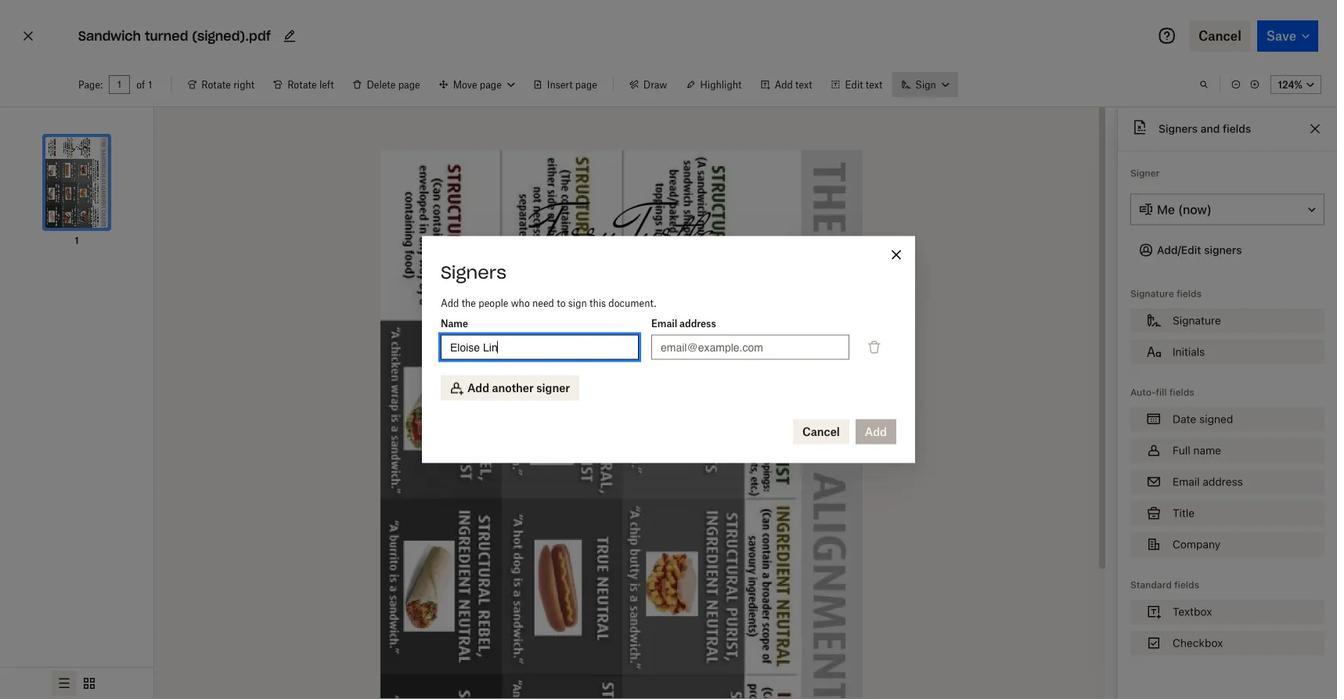Task type: describe. For each thing, give the bounding box(es) containing it.
turned
[[145, 28, 188, 44]]

add for add another signer
[[468, 381, 490, 395]]

add for add the people who need to sign this document.
[[441, 298, 459, 309]]

add text button
[[751, 72, 822, 97]]

rotate right button
[[178, 72, 264, 97]]

left
[[319, 79, 334, 90]]

the
[[462, 298, 476, 309]]

cancel
[[803, 425, 840, 439]]

text for add text
[[796, 79, 813, 90]]

email
[[652, 318, 678, 330]]

Email address text field
[[661, 339, 840, 356]]

delete page button
[[343, 72, 430, 97]]

Name text field
[[450, 339, 630, 356]]

highlight
[[700, 79, 742, 90]]

rotate for rotate left
[[288, 79, 317, 90]]

add another signer
[[468, 381, 570, 395]]

another
[[492, 381, 534, 395]]

add for add text
[[775, 79, 793, 90]]

signers dialog
[[422, 236, 915, 463]]

page for insert page
[[575, 79, 597, 90]]

signers
[[441, 261, 507, 283]]

highlight button
[[677, 72, 751, 97]]

text for edit text
[[866, 79, 883, 90]]

edit text
[[845, 79, 883, 90]]

of
[[136, 79, 145, 90]]

sign
[[568, 298, 587, 309]]

document.
[[609, 298, 656, 309]]

rotate right
[[202, 79, 255, 90]]

cancel image
[[19, 23, 38, 49]]

rotate left button
[[264, 72, 343, 97]]

Button to change sidebar list view to grid view radio
[[77, 671, 102, 696]]

page 1. selected thumbnail preview element
[[27, 120, 127, 248]]

of 1
[[136, 79, 152, 90]]

insert page button
[[524, 72, 607, 97]]



Task type: locate. For each thing, give the bounding box(es) containing it.
0 horizontal spatial page
[[398, 79, 420, 90]]

rotate inside button
[[288, 79, 317, 90]]

add right highlight
[[775, 79, 793, 90]]

delete
[[367, 79, 396, 90]]

1 horizontal spatial 1
[[148, 79, 152, 90]]

add left 'the'
[[441, 298, 459, 309]]

1 rotate from the left
[[202, 79, 231, 90]]

delete page
[[367, 79, 420, 90]]

people
[[479, 298, 509, 309]]

page for delete page
[[398, 79, 420, 90]]

sandwich turned (signed).pdf
[[78, 28, 271, 44]]

need
[[532, 298, 554, 309]]

1 vertical spatial add
[[441, 298, 459, 309]]

insert
[[547, 79, 573, 90]]

add text
[[775, 79, 813, 90]]

name
[[441, 318, 468, 330]]

1 horizontal spatial rotate
[[288, 79, 317, 90]]

draw button
[[620, 72, 677, 97]]

rotate inside 'button'
[[202, 79, 231, 90]]

add another signer button
[[441, 375, 580, 401]]

2 rotate from the left
[[288, 79, 317, 90]]

text
[[796, 79, 813, 90], [866, 79, 883, 90]]

2 text from the left
[[866, 79, 883, 90]]

to
[[557, 298, 566, 309]]

rotate
[[202, 79, 231, 90], [288, 79, 317, 90]]

page right delete
[[398, 79, 420, 90]]

page:
[[78, 79, 103, 90]]

2 vertical spatial add
[[468, 381, 490, 395]]

0 horizontal spatial add
[[441, 298, 459, 309]]

None number field
[[117, 78, 122, 91]]

0 horizontal spatial 1
[[75, 235, 79, 246]]

option group
[[0, 667, 153, 699]]

1 horizontal spatial page
[[575, 79, 597, 90]]

Button to change sidebar grid view to list view radio
[[52, 671, 77, 696]]

sandwich
[[78, 28, 141, 44]]

email address
[[652, 318, 716, 330]]

rotate left left
[[288, 79, 317, 90]]

0 horizontal spatial rotate
[[202, 79, 231, 90]]

add the people who need to sign this document.
[[441, 298, 656, 309]]

1 horizontal spatial text
[[866, 79, 883, 90]]

insert page
[[547, 79, 597, 90]]

page right insert
[[575, 79, 597, 90]]

2 horizontal spatial add
[[775, 79, 793, 90]]

edit
[[845, 79, 863, 90]]

edit text button
[[822, 72, 892, 97]]

text left edit
[[796, 79, 813, 90]]

add
[[775, 79, 793, 90], [441, 298, 459, 309], [468, 381, 490, 395]]

0 vertical spatial add
[[775, 79, 793, 90]]

draw
[[644, 79, 667, 90]]

signer
[[537, 381, 570, 395]]

cancel button
[[793, 419, 850, 444]]

0 vertical spatial 1
[[148, 79, 152, 90]]

address
[[680, 318, 716, 330]]

1 page from the left
[[398, 79, 420, 90]]

add left the another
[[468, 381, 490, 395]]

1 text from the left
[[796, 79, 813, 90]]

text right edit
[[866, 79, 883, 90]]

rotate for rotate right
[[202, 79, 231, 90]]

2 page from the left
[[575, 79, 597, 90]]

1 horizontal spatial add
[[468, 381, 490, 395]]

0 horizontal spatial text
[[796, 79, 813, 90]]

rotate left
[[288, 79, 334, 90]]

who
[[511, 298, 530, 309]]

1 vertical spatial 1
[[75, 235, 79, 246]]

1
[[148, 79, 152, 90], [75, 235, 79, 246]]

rotate left right in the top of the page
[[202, 79, 231, 90]]

(signed).pdf
[[192, 28, 271, 44]]

right
[[233, 79, 255, 90]]

this
[[590, 298, 606, 309]]

page
[[398, 79, 420, 90], [575, 79, 597, 90]]



Task type: vqa. For each thing, say whether or not it's contained in the screenshot.
1 to the top
yes



